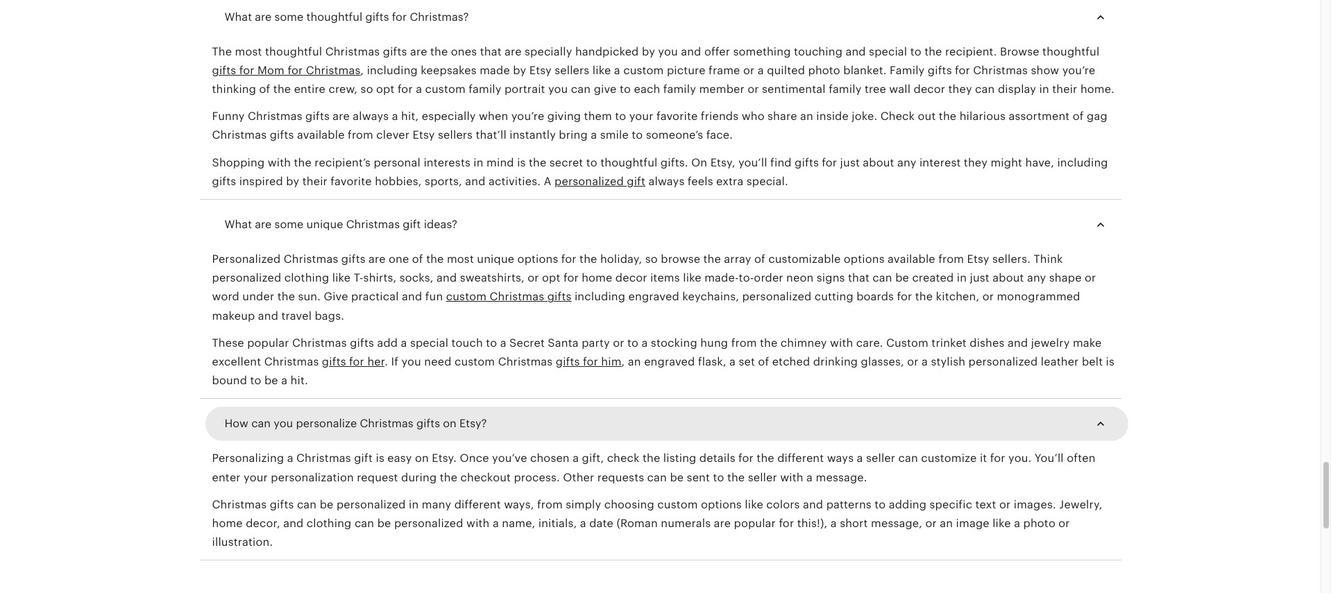Task type: vqa. For each thing, say whether or not it's contained in the screenshot.
the left MOST
yes



Task type: locate. For each thing, give the bounding box(es) containing it.
1 horizontal spatial seller
[[866, 452, 896, 465]]

interest
[[920, 156, 961, 169]]

and inside including engraved keychains, personalized cutting boards for the kitchen, or monogrammed makeup and travel bags.
[[258, 309, 278, 323]]

what inside dropdown button
[[225, 10, 252, 23]]

you left personalize
[[274, 417, 293, 431]]

0 vertical spatial their
[[1053, 83, 1078, 96]]

by
[[642, 45, 655, 58], [513, 64, 526, 77], [286, 175, 299, 188]]

1 vertical spatial that
[[848, 272, 870, 285]]

1 vertical spatial ,
[[622, 355, 625, 369]]

a left "secret"
[[500, 337, 507, 350]]

so inside , including keepsakes made by etsy sellers like a custom picture frame or a quilted photo blanket. family gifts for christmas show you're thinking of the entire crew, so opt for a custom family portrait you can give to each family member or sentimental family tree wall decor they can display in their home.
[[361, 83, 373, 96]]

options inside the 'christmas gifts can be personalized in many different ways, from simply choosing custom options like colors and patterns to adding specific text or images. jewelry, home decor, and clothing can be personalized with a name, initials, a date (roman numerals are popular for this!), a short message, or an image like a photo or illustration.'
[[701, 498, 742, 511]]

0 horizontal spatial just
[[840, 156, 860, 169]]

including inside shopping with the recipient's personal interests in mind is the secret to thoughtful gifts. on etsy, you'll find gifts for just about any interest they might have, including gifts inspired by their favorite hobbies, sports, and activities. a
[[1058, 156, 1109, 169]]

and inside shopping with the recipient's personal interests in mind is the secret to thoughtful gifts. on etsy, you'll find gifts for just about any interest they might have, including gifts inspired by their favorite hobbies, sports, and activities. a
[[465, 175, 486, 188]]

0 vertical spatial decor
[[914, 83, 946, 96]]

1 horizontal spatial favorite
[[657, 110, 698, 123]]

0 vertical spatial etsy
[[530, 64, 552, 77]]

t-
[[354, 272, 364, 285]]

engraved inside , an engraved flask, a set of etched drinking glasses, or a stylish personalized leather belt is bound to be a hit.
[[644, 355, 695, 369]]

these
[[212, 337, 244, 350]]

for inside including engraved keychains, personalized cutting boards for the kitchen, or monogrammed makeup and travel bags.
[[897, 290, 913, 304]]

specially
[[525, 45, 572, 58]]

any inside shopping with the recipient's personal interests in mind is the secret to thoughtful gifts. on etsy, you'll find gifts for just about any interest they might have, including gifts inspired by their favorite hobbies, sports, and activities. a
[[898, 156, 917, 169]]

home.
[[1081, 83, 1115, 96]]

personalized down dishes
[[969, 355, 1038, 369]]

any left interest
[[898, 156, 917, 169]]

2 vertical spatial an
[[940, 517, 953, 530]]

their inside , including keepsakes made by etsy sellers like a custom picture frame or a quilted photo blanket. family gifts for christmas show you're thinking of the entire crew, so opt for a custom family portrait you can give to each family member or sentimental family tree wall decor they can display in their home.
[[1053, 83, 1078, 96]]

fun
[[425, 290, 443, 304]]

0 vertical spatial by
[[642, 45, 655, 58]]

, inside , an engraved flask, a set of etched drinking glasses, or a stylish personalized leather belt is bound to be a hit.
[[622, 355, 625, 369]]

0 horizontal spatial including
[[367, 64, 418, 77]]

popular inside these popular christmas gifts add a special touch to a secret santa party or to a stocking hung from the chimney with care. custom trinket dishes and jewelry make excellent christmas
[[247, 337, 289, 350]]

family down made
[[469, 83, 502, 96]]

opt
[[376, 83, 395, 96], [542, 272, 561, 285]]

you up picture at the top right of the page
[[658, 45, 678, 58]]

once
[[460, 452, 489, 465]]

0 vertical spatial favorite
[[657, 110, 698, 123]]

0 horizontal spatial always
[[353, 110, 389, 123]]

1 vertical spatial their
[[303, 175, 328, 188]]

1 vertical spatial some
[[275, 218, 304, 231]]

gifts inside dropdown button
[[366, 10, 389, 23]]

or up him
[[613, 337, 625, 350]]

that
[[480, 45, 502, 58], [848, 272, 870, 285]]

0 horizontal spatial unique
[[307, 218, 343, 231]]

2 horizontal spatial an
[[940, 517, 953, 530]]

1 horizontal spatial any
[[1027, 272, 1047, 285]]

what inside "dropdown button"
[[225, 218, 252, 231]]

0 horizontal spatial by
[[286, 175, 299, 188]]

including engraved keychains, personalized cutting boards for the kitchen, or monogrammed makeup and travel bags.
[[212, 290, 1081, 323]]

from inside the personalized christmas gifts are one of the most unique options for the holiday, so browse the array of customizable options available from etsy sellers. think personalized clothing like t-shirts, socks, and sweatshirts, or opt for home decor items like made-to-order neon signs that can be created in just about any shape or word under the sun. give practical and fun
[[939, 253, 964, 266]]

personalized down order
[[742, 290, 812, 304]]

available
[[297, 129, 345, 142], [888, 253, 936, 266]]

gift up request
[[354, 452, 373, 465]]

custom inside the 'christmas gifts can be personalized in many different ways, from simply choosing custom options like colors and patterns to adding specific text or images. jewelry, home decor, and clothing can be personalized with a name, initials, a date (roman numerals are popular for this!), a short message, or an image like a photo or illustration.'
[[658, 498, 698, 511]]

on inside 'dropdown button'
[[443, 417, 457, 431]]

0 vertical spatial unique
[[307, 218, 343, 231]]

checkout
[[461, 471, 511, 484]]

1 horizontal spatial unique
[[477, 253, 515, 266]]

home down holiday,
[[582, 272, 613, 285]]

1 horizontal spatial your
[[630, 110, 654, 123]]

0 horizontal spatial your
[[244, 471, 268, 484]]

be down request
[[377, 517, 391, 530]]

with up inspired
[[268, 156, 291, 169]]

dishes
[[970, 337, 1005, 350]]

family down blanket.
[[829, 83, 862, 96]]

a down them
[[591, 129, 597, 142]]

, for an
[[622, 355, 625, 369]]

on up during
[[415, 452, 429, 465]]

on for easy
[[415, 452, 429, 465]]

some up gifts for mom for christmas link
[[275, 10, 304, 23]]

2 vertical spatial is
[[376, 452, 385, 465]]

1 horizontal spatial just
[[970, 272, 990, 285]]

1 horizontal spatial that
[[848, 272, 870, 285]]

special
[[869, 45, 908, 58], [410, 337, 449, 350]]

1 horizontal spatial about
[[993, 272, 1024, 285]]

about down the sellers.
[[993, 272, 1024, 285]]

santa
[[548, 337, 579, 350]]

what for what are some thoughtful gifts for christmas?
[[225, 10, 252, 23]]

0 horizontal spatial family
[[469, 83, 502, 96]]

0 vertical spatial including
[[367, 64, 418, 77]]

in down show
[[1040, 83, 1050, 96]]

to up smile
[[615, 110, 626, 123]]

1 vertical spatial special
[[410, 337, 449, 350]]

engraved down items
[[629, 290, 680, 304]]

photo inside , including keepsakes made by etsy sellers like a custom picture frame or a quilted photo blanket. family gifts for christmas show you're thinking of the entire crew, so opt for a custom family portrait you can give to each family member or sentimental family tree wall decor they can display in their home.
[[808, 64, 841, 77]]

1 vertical spatial on
[[415, 452, 429, 465]]

by inside the most thoughtful christmas gifts are the ones that are specially handpicked by you and offer something touching and special to the recipient. browse thoughtful gifts for mom for christmas
[[642, 45, 655, 58]]

ideas?
[[424, 218, 458, 231]]

any
[[898, 156, 917, 169], [1027, 272, 1047, 285]]

stylish
[[931, 355, 966, 369]]

1 family from the left
[[469, 83, 502, 96]]

can down request
[[355, 517, 374, 530]]

0 horizontal spatial gift
[[354, 452, 373, 465]]

hit.
[[291, 374, 308, 388]]

1 what from the top
[[225, 10, 252, 23]]

they inside shopping with the recipient's personal interests in mind is the secret to thoughtful gifts. on etsy, you'll find gifts for just about any interest they might have, including gifts inspired by their favorite hobbies, sports, and activities. a
[[964, 156, 988, 169]]

christmas gifts can be personalized in many different ways, from simply choosing custom options like colors and patterns to adding specific text or images. jewelry, home decor, and clothing can be personalized with a name, initials, a date (roman numerals are popular for this!), a short message, or an image like a photo or illustration.
[[212, 498, 1103, 549]]

with inside personalizing a christmas gift is easy on etsy. once you've chosen a gift, check the listing details for the different ways a seller can customize it for you. you'll often enter your personalization request during the checkout process. other requests can be sent to the seller with a message.
[[781, 471, 804, 484]]

some inside dropdown button
[[275, 10, 304, 23]]

signs
[[817, 272, 845, 285]]

a down handpicked
[[614, 64, 621, 77]]

choosing
[[605, 498, 655, 511]]

ways
[[827, 452, 854, 465]]

0 vertical spatial you're
[[1063, 64, 1096, 77]]

what
[[225, 10, 252, 23], [225, 218, 252, 231]]

always down gifts.
[[649, 175, 685, 188]]

are up personalized
[[255, 218, 272, 231]]

offer
[[705, 45, 730, 58]]

gift inside personalizing a christmas gift is easy on etsy. once you've chosen a gift, check the listing details for the different ways a seller can customize it for you. you'll often enter your personalization request during the checkout process. other requests can be sent to the seller with a message.
[[354, 452, 373, 465]]

the up etched
[[760, 337, 778, 350]]

to inside , an engraved flask, a set of etched drinking glasses, or a stylish personalized leather belt is bound to be a hit.
[[250, 374, 261, 388]]

bags.
[[315, 309, 344, 323]]

custom down touch on the bottom left of the page
[[455, 355, 495, 369]]

an inside the 'christmas gifts can be personalized in many different ways, from simply choosing custom options like colors and patterns to adding specific text or images. jewelry, home decor, and clothing can be personalized with a name, initials, a date (roman numerals are popular for this!), a short message, or an image like a photo or illustration.'
[[940, 517, 953, 530]]

and down under
[[258, 309, 278, 323]]

a left hit.
[[281, 374, 288, 388]]

0 horizontal spatial decor
[[616, 272, 647, 285]]

1 vertical spatial opt
[[542, 272, 561, 285]]

just up kitchen,
[[970, 272, 990, 285]]

0 vertical spatial engraved
[[629, 290, 680, 304]]

1 vertical spatial sellers
[[438, 129, 473, 142]]

special inside these popular christmas gifts add a special touch to a secret santa party or to a stocking hung from the chimney with care. custom trinket dishes and jewelry make excellent christmas
[[410, 337, 449, 350]]

1 horizontal spatial including
[[575, 290, 626, 304]]

or down custom
[[908, 355, 919, 369]]

to right give
[[620, 83, 631, 96]]

always inside funny christmas gifts are always a hit, especially when you're giving them to your favorite friends who share an inside joke. check out the hilarious assortment of gag christmas gifts available from clever etsy sellers that'll instantly bring a smile to someone's face.
[[353, 110, 389, 123]]

is up request
[[376, 452, 385, 465]]

each
[[634, 83, 660, 96]]

0 vertical spatial opt
[[376, 83, 395, 96]]

shopping with the recipient's personal interests in mind is the secret to thoughtful gifts. on etsy, you'll find gifts for just about any interest they might have, including gifts inspired by their favorite hobbies, sports, and activities. a
[[212, 156, 1109, 188]]

gift inside "dropdown button"
[[403, 218, 421, 231]]

that'll
[[476, 129, 507, 142]]

0 vertical spatial is
[[517, 156, 526, 169]]

personal
[[374, 156, 421, 169]]

gifts left christmas?
[[366, 10, 389, 23]]

1 vertical spatial favorite
[[331, 175, 372, 188]]

1 vertical spatial including
[[1058, 156, 1109, 169]]

the inside including engraved keychains, personalized cutting boards for the kitchen, or monogrammed makeup and travel bags.
[[916, 290, 933, 304]]

1 vertical spatial popular
[[734, 517, 776, 530]]

funny
[[212, 110, 245, 123]]

are up "shirts,"
[[369, 253, 386, 266]]

from left clever
[[348, 129, 373, 142]]

opt inside the personalized christmas gifts are one of the most unique options for the holiday, so browse the array of customizable options available from etsy sellers. think personalized clothing like t-shirts, socks, and sweatshirts, or opt for home decor items like made-to-order neon signs that can be created in just about any shape or word under the sun. give practical and fun
[[542, 272, 561, 285]]

1 horizontal spatial most
[[447, 253, 474, 266]]

christmas down "secret"
[[498, 355, 553, 369]]

how can you personalize christmas gifts on etsy?
[[225, 417, 487, 431]]

0 vertical spatial popular
[[247, 337, 289, 350]]

1 vertical spatial by
[[513, 64, 526, 77]]

home
[[582, 272, 613, 285], [212, 517, 243, 530]]

are inside the 'christmas gifts can be personalized in many different ways, from simply choosing custom options like colors and patterns to adding specific text or images. jewelry, home decor, and clothing can be personalized with a name, initials, a date (roman numerals are popular for this!), a short message, or an image like a photo or illustration.'
[[714, 517, 731, 530]]

with inside shopping with the recipient's personal interests in mind is the secret to thoughtful gifts. on etsy, you'll find gifts for just about any interest they might have, including gifts inspired by their favorite hobbies, sports, and activities. a
[[268, 156, 291, 169]]

can inside the personalized christmas gifts are one of the most unique options for the holiday, so browse the array of customizable options available from etsy sellers. think personalized clothing like t-shirts, socks, and sweatshirts, or opt for home decor items like made-to-order neon signs that can be created in just about any shape or word under the sun. give practical and fun
[[873, 272, 893, 285]]

from up created
[[939, 253, 964, 266]]

0 vertical spatial clothing
[[284, 272, 329, 285]]

what for what are some unique christmas gift ideas?
[[225, 218, 252, 231]]

sellers down especially
[[438, 129, 473, 142]]

most right the
[[235, 45, 262, 58]]

by inside , including keepsakes made by etsy sellers like a custom picture frame or a quilted photo blanket. family gifts for christmas show you're thinking of the entire crew, so opt for a custom family portrait you can give to each family member or sentimental family tree wall decor they can display in their home.
[[513, 64, 526, 77]]

an
[[800, 110, 814, 123], [628, 355, 641, 369], [940, 517, 953, 530]]

are up mom in the left of the page
[[255, 10, 272, 23]]

so right the crew,
[[361, 83, 373, 96]]

0 horizontal spatial an
[[628, 355, 641, 369]]

custom
[[624, 64, 664, 77], [425, 83, 466, 96], [446, 290, 487, 304], [455, 355, 495, 369], [658, 498, 698, 511]]

for up entire
[[288, 64, 303, 77]]

can right how
[[251, 417, 271, 431]]

text
[[976, 498, 997, 511]]

that up boards
[[848, 272, 870, 285]]

1 vertical spatial seller
[[748, 471, 777, 484]]

0 vertical spatial what
[[225, 10, 252, 23]]

1 horizontal spatial their
[[1053, 83, 1078, 96]]

decor
[[914, 83, 946, 96], [616, 272, 647, 285]]

0 horizontal spatial special
[[410, 337, 449, 350]]

for inside shopping with the recipient's personal interests in mind is the secret to thoughtful gifts. on etsy, you'll find gifts for just about any interest they might have, including gifts inspired by their favorite hobbies, sports, and activities. a
[[822, 156, 837, 169]]

or up custom christmas gifts link
[[528, 272, 539, 285]]

1 horizontal spatial sellers
[[555, 64, 590, 77]]

0 vertical spatial photo
[[808, 64, 841, 77]]

0 horizontal spatial about
[[863, 156, 895, 169]]

favorite down recipient's
[[331, 175, 372, 188]]

0 horizontal spatial favorite
[[331, 175, 372, 188]]

0 horizontal spatial home
[[212, 517, 243, 530]]

0 horizontal spatial any
[[898, 156, 917, 169]]

1 vertical spatial different
[[454, 498, 501, 511]]

0 vertical spatial ,
[[361, 64, 364, 77]]

family
[[890, 64, 925, 77]]

0 horizontal spatial is
[[376, 452, 385, 465]]

of inside funny christmas gifts are always a hit, especially when you're giving them to your favorite friends who share an inside joke. check out the hilarious assortment of gag christmas gifts available from clever etsy sellers that'll instantly bring a smile to someone's face.
[[1073, 110, 1084, 123]]

1 horizontal spatial is
[[517, 156, 526, 169]]

on inside personalizing a christmas gift is easy on etsy. once you've chosen a gift, check the listing details for the different ways a seller can customize it for you. you'll often enter your personalization request during the checkout process. other requests can be sent to the seller with a message.
[[415, 452, 429, 465]]

for
[[392, 10, 407, 23], [239, 64, 255, 77], [288, 64, 303, 77], [955, 64, 971, 77], [398, 83, 413, 96], [822, 156, 837, 169], [562, 253, 577, 266], [564, 272, 579, 285], [897, 290, 913, 304], [349, 355, 364, 369], [583, 355, 598, 369], [739, 452, 754, 465], [991, 452, 1006, 465], [779, 517, 794, 530]]

0 vertical spatial sellers
[[555, 64, 590, 77]]

like down 'browse'
[[683, 272, 702, 285]]

the inside funny christmas gifts are always a hit, especially when you're giving them to your favorite friends who share an inside joke. check out the hilarious assortment of gag christmas gifts available from clever etsy sellers that'll instantly bring a smile to someone's face.
[[939, 110, 957, 123]]

1 horizontal spatial an
[[800, 110, 814, 123]]

christmas up the personalization
[[297, 452, 351, 465]]

be down the personalization
[[320, 498, 334, 511]]

hit,
[[401, 110, 419, 123]]

seller right ways
[[866, 452, 896, 465]]

1 vertical spatial etsy
[[413, 129, 435, 142]]

that inside the most thoughtful christmas gifts are the ones that are specially handpicked by you and offer something touching and special to the recipient. browse thoughtful gifts for mom for christmas
[[480, 45, 502, 58]]

or up who
[[748, 83, 759, 96]]

of left gag
[[1073, 110, 1084, 123]]

0 horizontal spatial so
[[361, 83, 373, 96]]

blanket.
[[844, 64, 887, 77]]

1 vertical spatial your
[[244, 471, 268, 484]]

socks,
[[400, 272, 434, 285]]

personalized down many
[[394, 517, 464, 530]]

your
[[630, 110, 654, 123], [244, 471, 268, 484]]

0 horizontal spatial ,
[[361, 64, 364, 77]]

0 vertical spatial available
[[297, 129, 345, 142]]

1 vertical spatial they
[[964, 156, 988, 169]]

you.
[[1009, 452, 1032, 465]]

leather
[[1041, 355, 1079, 369]]

1 vertical spatial just
[[970, 272, 990, 285]]

popular inside the 'christmas gifts can be personalized in many different ways, from simply choosing custom options like colors and patterns to adding specific text or images. jewelry, home decor, and clothing can be personalized with a name, initials, a date (roman numerals are popular for this!), a short message, or an image like a photo or illustration.'
[[734, 517, 776, 530]]

1 horizontal spatial family
[[664, 83, 696, 96]]

gag
[[1087, 110, 1108, 123]]

face.
[[707, 129, 733, 142]]

in inside the 'christmas gifts can be personalized in many different ways, from simply choosing custom options like colors and patterns to adding specific text or images. jewelry, home decor, and clothing can be personalized with a name, initials, a date (roman numerals are popular for this!), a short message, or an image like a photo or illustration.'
[[409, 498, 419, 511]]

christmas up display
[[974, 64, 1028, 77]]

from up set at right bottom
[[732, 337, 757, 350]]

you've
[[492, 452, 527, 465]]

so
[[361, 83, 373, 96], [646, 253, 658, 266]]

0 vertical spatial your
[[630, 110, 654, 123]]

are up keepsakes
[[410, 45, 427, 58]]

1 some from the top
[[275, 10, 304, 23]]

1 horizontal spatial available
[[888, 253, 936, 266]]

the right out
[[939, 110, 957, 123]]

2 vertical spatial including
[[575, 290, 626, 304]]

gifts inside the personalized christmas gifts are one of the most unique options for the holiday, so browse the array of customizable options available from etsy sellers. think personalized clothing like t-shirts, socks, and sweatshirts, or opt for home decor items like made-to-order neon signs that can be created in just about any shape or word under the sun. give practical and fun
[[341, 253, 366, 266]]

2 horizontal spatial gift
[[627, 175, 646, 188]]

be left hit.
[[264, 374, 278, 388]]

special inside the most thoughtful christmas gifts are the ones that are specially handpicked by you and offer something touching and special to the recipient. browse thoughtful gifts for mom for christmas
[[869, 45, 908, 58]]

most up sweatshirts,
[[447, 253, 474, 266]]

to inside personalizing a christmas gift is easy on etsy. once you've chosen a gift, check the listing details for the different ways a seller can customize it for you. you'll often enter your personalization request during the checkout process. other requests can be sent to the seller with a message.
[[713, 471, 724, 484]]

0 horizontal spatial you're
[[512, 110, 545, 123]]

you inside the most thoughtful christmas gifts are the ones that are specially handpicked by you and offer something touching and special to the recipient. browse thoughtful gifts for mom for christmas
[[658, 45, 678, 58]]

be left created
[[896, 272, 909, 285]]

favorite inside funny christmas gifts are always a hit, especially when you're giving them to your favorite friends who share an inside joke. check out the hilarious assortment of gag christmas gifts available from clever etsy sellers that'll instantly bring a smile to someone's face.
[[657, 110, 698, 123]]

can left give
[[571, 83, 591, 96]]

often
[[1067, 452, 1096, 465]]

wall
[[890, 83, 911, 96]]

some inside "dropdown button"
[[275, 218, 304, 231]]

personalizing a christmas gift is easy on etsy. once you've chosen a gift, check the listing details for the different ways a seller can customize it for you. you'll often enter your personalization request during the checkout process. other requests can be sent to the seller with a message.
[[212, 452, 1096, 484]]

about
[[863, 156, 895, 169], [993, 272, 1024, 285]]

1 horizontal spatial home
[[582, 272, 613, 285]]

or inside including engraved keychains, personalized cutting boards for the kitchen, or monogrammed makeup and travel bags.
[[983, 290, 994, 304]]

gifts inside these popular christmas gifts add a special touch to a secret santa party or to a stocking hung from the chimney with care. custom trinket dishes and jewelry make excellent christmas
[[350, 337, 374, 350]]

1 horizontal spatial on
[[443, 417, 457, 431]]

gift down smile
[[627, 175, 646, 188]]

is right belt
[[1106, 355, 1115, 369]]

short
[[840, 517, 868, 530]]

clothing inside the 'christmas gifts can be personalized in many different ways, from simply choosing custom options like colors and patterns to adding specific text or images. jewelry, home decor, and clothing can be personalized with a name, initials, a date (roman numerals are popular for this!), a short message, or an image like a photo or illustration.'
[[307, 517, 352, 530]]

available up recipient's
[[297, 129, 345, 142]]

is inside , an engraved flask, a set of etched drinking glasses, or a stylish personalized leather belt is bound to be a hit.
[[1106, 355, 1115, 369]]

gifts up santa on the bottom left of the page
[[548, 290, 572, 304]]

for inside what are some thoughtful gifts for christmas? dropdown button
[[392, 10, 407, 23]]

0 horizontal spatial etsy
[[413, 129, 435, 142]]

1 horizontal spatial so
[[646, 253, 658, 266]]

personalized inside , an engraved flask, a set of etched drinking glasses, or a stylish personalized leather belt is bound to be a hit.
[[969, 355, 1038, 369]]

1 vertical spatial home
[[212, 517, 243, 530]]

etsy down specially
[[530, 64, 552, 77]]

0 vertical spatial just
[[840, 156, 860, 169]]

2 vertical spatial gift
[[354, 452, 373, 465]]

you
[[658, 45, 678, 58], [548, 83, 568, 96], [402, 355, 421, 369], [274, 417, 293, 431]]

handpicked
[[575, 45, 639, 58]]

christmas up 'one'
[[346, 218, 400, 231]]

2 what from the top
[[225, 218, 252, 231]]

0 vertical spatial most
[[235, 45, 262, 58]]

are
[[255, 10, 272, 23], [410, 45, 427, 58], [505, 45, 522, 58], [333, 110, 350, 123], [255, 218, 272, 231], [369, 253, 386, 266], [714, 517, 731, 530]]

they inside , including keepsakes made by etsy sellers like a custom picture frame or a quilted photo blanket. family gifts for christmas show you're thinking of the entire crew, so opt for a custom family portrait you can give to each family member or sentimental family tree wall decor they can display in their home.
[[949, 83, 972, 96]]

1 vertical spatial an
[[628, 355, 641, 369]]

sports,
[[425, 175, 462, 188]]

0 vertical spatial that
[[480, 45, 502, 58]]

you're up the home.
[[1063, 64, 1096, 77]]

1 vertical spatial is
[[1106, 355, 1115, 369]]

personalizing
[[212, 452, 284, 465]]

options up custom christmas gifts link
[[518, 253, 559, 266]]

1 horizontal spatial photo
[[1024, 517, 1056, 530]]

sellers inside funny christmas gifts are always a hit, especially when you're giving them to your favorite friends who share an inside joke. check out the hilarious assortment of gag christmas gifts available from clever etsy sellers that'll instantly bring a smile to someone's face.
[[438, 129, 473, 142]]

2 horizontal spatial family
[[829, 83, 862, 96]]

personalize
[[296, 417, 357, 431]]

like up give
[[593, 64, 611, 77]]

message.
[[816, 471, 868, 484]]

decor up out
[[914, 83, 946, 96]]

you up giving
[[548, 83, 568, 96]]

with inside these popular christmas gifts add a special touch to a secret santa party or to a stocking hung from the chimney with care. custom trinket dishes and jewelry make excellent christmas
[[830, 337, 854, 350]]

are right "numerals"
[[714, 517, 731, 530]]

some
[[275, 10, 304, 23], [275, 218, 304, 231]]

unique
[[307, 218, 343, 231], [477, 253, 515, 266]]

him
[[601, 355, 622, 369]]

0 horizontal spatial available
[[297, 129, 345, 142]]

of
[[259, 83, 270, 96], [1073, 110, 1084, 123], [412, 253, 423, 266], [755, 253, 766, 266], [758, 355, 769, 369]]

colors
[[767, 498, 800, 511]]

a up hit,
[[416, 83, 422, 96]]

in inside the personalized christmas gifts are one of the most unique options for the holiday, so browse the array of customizable options available from etsy sellers. think personalized clothing like t-shirts, socks, and sweatshirts, or opt for home decor items like made-to-order neon signs that can be created in just about any shape or word under the sun. give practical and fun
[[957, 272, 967, 285]]

on
[[443, 417, 457, 431], [415, 452, 429, 465]]

to right bound
[[250, 374, 261, 388]]

ones
[[451, 45, 477, 58]]

photo inside the 'christmas gifts can be personalized in many different ways, from simply choosing custom options like colors and patterns to adding specific text or images. jewelry, home decor, and clothing can be personalized with a name, initials, a date (roman numerals are popular for this!), a short message, or an image like a photo or illustration.'
[[1024, 517, 1056, 530]]

gifts up the t-
[[341, 253, 366, 266]]

any up the monogrammed
[[1027, 272, 1047, 285]]

monogrammed
[[997, 290, 1081, 304]]

0 horizontal spatial their
[[303, 175, 328, 188]]

feels
[[688, 175, 713, 188]]

gifts
[[366, 10, 389, 23], [383, 45, 407, 58], [212, 64, 236, 77], [928, 64, 952, 77], [306, 110, 330, 123], [270, 129, 294, 142], [795, 156, 819, 169], [212, 175, 236, 188], [341, 253, 366, 266], [548, 290, 572, 304], [350, 337, 374, 350], [322, 355, 346, 369], [556, 355, 580, 369], [417, 417, 440, 431], [270, 498, 294, 511]]

different inside the 'christmas gifts can be personalized in many different ways, from simply choosing custom options like colors and patterns to adding specific text or images. jewelry, home decor, and clothing can be personalized with a name, initials, a date (roman numerals are popular for this!), a short message, or an image like a photo or illustration.'
[[454, 498, 501, 511]]

of inside , including keepsakes made by etsy sellers like a custom picture frame or a quilted photo blanket. family gifts for christmas show you're thinking of the entire crew, so opt for a custom family portrait you can give to each family member or sentimental family tree wall decor they can display in their home.
[[259, 83, 270, 96]]

2 some from the top
[[275, 218, 304, 231]]

1 horizontal spatial special
[[869, 45, 908, 58]]

0 vertical spatial different
[[778, 452, 824, 465]]

the inside these popular christmas gifts add a special touch to a secret santa party or to a stocking hung from the chimney with care. custom trinket dishes and jewelry make excellent christmas
[[760, 337, 778, 350]]

during
[[401, 471, 437, 484]]

about inside the personalized christmas gifts are one of the most unique options for the holiday, so browse the array of customizable options available from etsy sellers. think personalized clothing like t-shirts, socks, and sweatshirts, or opt for home decor items like made-to-order neon signs that can be created in just about any shape or word under the sun. give practical and fun
[[993, 272, 1024, 285]]

0 horizontal spatial most
[[235, 45, 262, 58]]

1 horizontal spatial opt
[[542, 272, 561, 285]]

1 horizontal spatial popular
[[734, 517, 776, 530]]

extra
[[717, 175, 744, 188]]

listing
[[664, 452, 697, 465]]

order
[[754, 272, 784, 285]]

items
[[650, 272, 680, 285]]

0 vertical spatial any
[[898, 156, 917, 169]]

the down created
[[916, 290, 933, 304]]

made-
[[705, 272, 739, 285]]

1 vertical spatial clothing
[[307, 517, 352, 530]]

from
[[348, 129, 373, 142], [939, 253, 964, 266], [732, 337, 757, 350], [537, 498, 563, 511]]

in
[[1040, 83, 1050, 96], [474, 156, 484, 169], [957, 272, 967, 285], [409, 498, 419, 511]]

opt up 'custom christmas gifts'
[[542, 272, 561, 285]]

sentimental
[[762, 83, 826, 96]]

clothing
[[284, 272, 329, 285], [307, 517, 352, 530]]

1 horizontal spatial you're
[[1063, 64, 1096, 77]]

the
[[430, 45, 448, 58], [925, 45, 943, 58], [273, 83, 291, 96], [939, 110, 957, 123], [294, 156, 312, 169], [529, 156, 547, 169], [426, 253, 444, 266], [580, 253, 597, 266], [704, 253, 721, 266], [277, 290, 295, 304], [916, 290, 933, 304], [760, 337, 778, 350], [643, 452, 661, 465], [757, 452, 775, 465], [440, 471, 458, 484], [728, 471, 745, 484]]

gifts for mom for christmas link
[[212, 64, 361, 77]]

can
[[571, 83, 591, 96], [976, 83, 995, 96], [873, 272, 893, 285], [251, 417, 271, 431], [899, 452, 918, 465], [647, 471, 667, 484], [297, 498, 317, 511], [355, 517, 374, 530]]



Task type: describe. For each thing, give the bounding box(es) containing it.
to inside the most thoughtful christmas gifts are the ones that are specially handpicked by you and offer something touching and special to the recipient. browse thoughtful gifts for mom for christmas
[[911, 45, 922, 58]]

gifts inside , including keepsakes made by etsy sellers like a custom picture frame or a quilted photo blanket. family gifts for christmas show you're thinking of the entire crew, so opt for a custom family portrait you can give to each family member or sentimental family tree wall decor they can display in their home.
[[928, 64, 952, 77]]

add
[[377, 337, 398, 350]]

the up travel
[[277, 290, 295, 304]]

specific
[[930, 498, 973, 511]]

, including keepsakes made by etsy sellers like a custom picture frame or a quilted photo blanket. family gifts for christmas show you're thinking of the entire crew, so opt for a custom family portrait you can give to each family member or sentimental family tree wall decor they can display in their home.
[[212, 64, 1115, 96]]

can up hilarious
[[976, 83, 995, 96]]

opt inside , including keepsakes made by etsy sellers like a custom picture frame or a quilted photo blanket. family gifts for christmas show you're thinking of the entire crew, so opt for a custom family portrait you can give to each family member or sentimental family tree wall decor they can display in their home.
[[376, 83, 395, 96]]

on for gifts
[[443, 417, 457, 431]]

your inside funny christmas gifts are always a hit, especially when you're giving them to your favorite friends who share an inside joke. check out the hilarious assortment of gag christmas gifts available from clever etsy sellers that'll instantly bring a smile to someone's face.
[[630, 110, 654, 123]]

2 horizontal spatial options
[[844, 253, 885, 266]]

the up socks,
[[426, 253, 444, 266]]

for inside the 'christmas gifts can be personalized in many different ways, from simply choosing custom options like colors and patterns to adding specific text or images. jewelry, home decor, and clothing can be personalized with a name, initials, a date (roman numerals are popular for this!), a short message, or an image like a photo or illustration.'
[[779, 517, 794, 530]]

out
[[918, 110, 936, 123]]

can down the personalization
[[297, 498, 317, 511]]

you're inside , including keepsakes made by etsy sellers like a custom picture frame or a quilted photo blanket. family gifts for christmas show you're thinking of the entire crew, so opt for a custom family portrait you can give to each family member or sentimental family tree wall decor they can display in their home.
[[1063, 64, 1096, 77]]

secret
[[550, 156, 583, 169]]

how
[[225, 417, 249, 431]]

christmas up hit.
[[264, 355, 319, 369]]

for right the details
[[739, 452, 754, 465]]

to right party
[[628, 337, 639, 350]]

travel
[[281, 309, 312, 323]]

you inside 'dropdown button'
[[274, 417, 293, 431]]

request
[[357, 471, 398, 484]]

what are some thoughtful gifts for christmas? button
[[212, 0, 1122, 34]]

be inside , an engraved flask, a set of etched drinking glasses, or a stylish personalized leather belt is bound to be a hit.
[[264, 374, 278, 388]]

giving
[[548, 110, 581, 123]]

gifts.
[[661, 156, 688, 169]]

for down recipient.
[[955, 64, 971, 77]]

a left set at right bottom
[[730, 355, 736, 369]]

recipient's
[[315, 156, 371, 169]]

mind
[[487, 156, 514, 169]]

holiday,
[[600, 253, 642, 266]]

decor,
[[246, 517, 280, 530]]

personalized down secret
[[555, 175, 624, 188]]

a left gift,
[[573, 452, 579, 465]]

for up the thinking
[[239, 64, 255, 77]]

in inside shopping with the recipient's personal interests in mind is the secret to thoughtful gifts. on etsy, you'll find gifts for just about any interest they might have, including gifts inspired by their favorite hobbies, sports, and activities. a
[[474, 156, 484, 169]]

might
[[991, 156, 1023, 169]]

custom down sweatshirts,
[[446, 290, 487, 304]]

gifts left the her
[[322, 355, 346, 369]]

a up the personalization
[[287, 452, 293, 465]]

just inside shopping with the recipient's personal interests in mind is the secret to thoughtful gifts. on etsy, you'll find gifts for just about any interest they might have, including gifts inspired by their favorite hobbies, sports, and activities. a
[[840, 156, 860, 169]]

this!),
[[797, 517, 828, 530]]

are inside "dropdown button"
[[255, 218, 272, 231]]

for left holiday,
[[562, 253, 577, 266]]

christmas down entire
[[248, 110, 302, 123]]

decor inside the personalized christmas gifts are one of the most unique options for the holiday, so browse the array of customizable options available from etsy sellers. think personalized clothing like t-shirts, socks, and sweatshirts, or opt for home decor items like made-to-order neon signs that can be created in just about any shape or word under the sun. give practical and fun
[[616, 272, 647, 285]]

1 vertical spatial always
[[649, 175, 685, 188]]

adding
[[889, 498, 927, 511]]

a left short on the right bottom
[[831, 517, 837, 530]]

for right it
[[991, 452, 1006, 465]]

most inside the personalized christmas gifts are one of the most unique options for the holiday, so browse the array of customizable options available from etsy sellers. think personalized clothing like t-shirts, socks, and sweatshirts, or opt for home decor items like made-to-order neon signs that can be created in just about any shape or word under the sun. give practical and fun
[[447, 253, 474, 266]]

home inside the 'christmas gifts can be personalized in many different ways, from simply choosing custom options like colors and patterns to adding specific text or images. jewelry, home decor, and clothing can be personalized with a name, initials, a date (roman numerals are popular for this!), a short message, or an image like a photo or illustration.'
[[212, 517, 243, 530]]

be inside personalizing a christmas gift is easy on etsy. once you've chosen a gift, check the listing details for the different ways a seller can customize it for you. you'll often enter your personalization request during the checkout process. other requests can be sent to the seller with a message.
[[670, 471, 684, 484]]

like down text
[[993, 517, 1011, 530]]

and up fun
[[437, 272, 457, 285]]

a left "name,"
[[493, 517, 499, 530]]

inspired
[[239, 175, 283, 188]]

0 horizontal spatial options
[[518, 253, 559, 266]]

christmas inside the 'christmas gifts can be personalized in many different ways, from simply choosing custom options like colors and patterns to adding specific text or images. jewelry, home decor, and clothing can be personalized with a name, initials, a date (roman numerals are popular for this!), a short message, or an image like a photo or illustration.'
[[212, 498, 267, 511]]

etsy,
[[711, 156, 736, 169]]

these popular christmas gifts add a special touch to a secret santa party or to a stocking hung from the chimney with care. custom trinket dishes and jewelry make excellent christmas
[[212, 337, 1102, 369]]

when
[[479, 110, 508, 123]]

some for thoughtful
[[275, 10, 304, 23]]

stocking
[[651, 337, 698, 350]]

favorite inside shopping with the recipient's personal interests in mind is the secret to thoughtful gifts. on etsy, you'll find gifts for just about any interest they might have, including gifts inspired by their favorite hobbies, sports, and activities. a
[[331, 175, 372, 188]]

a left stylish
[[922, 355, 928, 369]]

hobbies,
[[375, 175, 422, 188]]

an inside funny christmas gifts are always a hit, especially when you're giving them to your favorite friends who share an inside joke. check out the hilarious assortment of gag christmas gifts available from clever etsy sellers that'll instantly bring a smile to someone's face.
[[800, 110, 814, 123]]

member
[[699, 83, 745, 96]]

, for including
[[361, 64, 364, 77]]

custom down keepsakes
[[425, 83, 466, 96]]

for down party
[[583, 355, 598, 369]]

christmas up the crew,
[[306, 64, 361, 77]]

learn more about christmas gifts tab panel
[[200, 0, 1122, 561]]

or down jewelry,
[[1059, 517, 1070, 530]]

or inside , an engraved flask, a set of etched drinking glasses, or a stylish personalized leather belt is bound to be a hit.
[[908, 355, 919, 369]]

gifts down the
[[212, 64, 236, 77]]

jewelry
[[1031, 337, 1070, 350]]

and down socks,
[[402, 290, 422, 304]]

sweatshirts,
[[460, 272, 525, 285]]

from inside the 'christmas gifts can be personalized in many different ways, from simply choosing custom options like colors and patterns to adding specific text or images. jewelry, home decor, and clothing can be personalized with a name, initials, a date (roman numerals are popular for this!), a short message, or an image like a photo or illustration.'
[[537, 498, 563, 511]]

if
[[391, 355, 399, 369]]

and inside these popular christmas gifts add a special touch to a secret santa party or to a stocking hung from the chimney with care. custom trinket dishes and jewelry make excellent christmas
[[1008, 337, 1028, 350]]

about inside shopping with the recipient's personal interests in mind is the secret to thoughtful gifts. on etsy, you'll find gifts for just about any interest they might have, including gifts inspired by their favorite hobbies, sports, and activities. a
[[863, 156, 895, 169]]

to inside the 'christmas gifts can be personalized in many different ways, from simply choosing custom options like colors and patterns to adding specific text or images. jewelry, home decor, and clothing can be personalized with a name, initials, a date (roman numerals are popular for this!), a short message, or an image like a photo or illustration.'
[[875, 498, 886, 511]]

show
[[1031, 64, 1060, 77]]

0 horizontal spatial seller
[[748, 471, 777, 484]]

message,
[[871, 517, 923, 530]]

clothing inside the personalized christmas gifts are one of the most unique options for the holiday, so browse the array of customizable options available from etsy sellers. think personalized clothing like t-shirts, socks, and sweatshirts, or opt for home decor items like made-to-order neon signs that can be created in just about any shape or word under the sun. give practical and fun
[[284, 272, 329, 285]]

gifts down shopping
[[212, 175, 236, 188]]

thoughtful inside shopping with the recipient's personal interests in mind is the secret to thoughtful gifts. on etsy, you'll find gifts for just about any interest they might have, including gifts inspired by their favorite hobbies, sports, and activities. a
[[601, 156, 658, 169]]

christmas down sweatshirts,
[[490, 290, 544, 304]]

gifts for her link
[[322, 355, 385, 369]]

custom up each
[[624, 64, 664, 77]]

sun.
[[298, 290, 321, 304]]

or inside these popular christmas gifts add a special touch to a secret santa party or to a stocking hung from the chimney with care. custom trinket dishes and jewelry make excellent christmas
[[613, 337, 625, 350]]

one
[[389, 253, 409, 266]]

etsy.
[[432, 452, 457, 465]]

from inside funny christmas gifts are always a hit, especially when you're giving them to your favorite friends who share an inside joke. check out the hilarious assortment of gag christmas gifts available from clever etsy sellers that'll instantly bring a smile to someone's face.
[[348, 129, 373, 142]]

unique inside "dropdown button"
[[307, 218, 343, 231]]

christmas inside personalizing a christmas gift is easy on etsy. once you've chosen a gift, check the listing details for the different ways a seller can customize it for you. you'll often enter your personalization request during the checkout process. other requests can be sent to the seller with a message.
[[297, 452, 351, 465]]

custom christmas gifts link
[[446, 290, 572, 304]]

find
[[771, 156, 792, 169]]

can down listing
[[647, 471, 667, 484]]

christmas down funny
[[212, 129, 267, 142]]

the up made-
[[704, 253, 721, 266]]

the up 'family' on the top
[[925, 45, 943, 58]]

different inside personalizing a christmas gift is easy on etsy. once you've chosen a gift, check the listing details for the different ways a seller can customize it for you. you'll often enter your personalization request during the checkout process. other requests can be sent to the seller with a message.
[[778, 452, 824, 465]]

to right touch on the bottom left of the page
[[486, 337, 497, 350]]

gifts inside the 'christmas gifts can be personalized in many different ways, from simply choosing custom options like colors and patterns to adding specific text or images. jewelry, home decor, and clothing can be personalized with a name, initials, a date (roman numerals are popular for this!), a short message, or an image like a photo or illustration.'
[[270, 498, 294, 511]]

like left colors
[[745, 498, 764, 511]]

the right the details
[[757, 452, 775, 465]]

2 family from the left
[[664, 83, 696, 96]]

word
[[212, 290, 239, 304]]

a right ways
[[857, 452, 863, 465]]

entire
[[294, 83, 326, 96]]

need
[[424, 355, 452, 369]]

gifts down entire
[[306, 110, 330, 123]]

the left recipient's
[[294, 156, 312, 169]]

a left message.
[[807, 471, 813, 484]]

of up order
[[755, 253, 766, 266]]

be inside the personalized christmas gifts are one of the most unique options for the holiday, so browse the array of customizable options available from etsy sellers. think personalized clothing like t-shirts, socks, and sweatshirts, or opt for home decor items like made-to-order neon signs that can be created in just about any shape or word under the sun. give practical and fun
[[896, 272, 909, 285]]

you right if
[[402, 355, 421, 369]]

etsy inside funny christmas gifts are always a hit, especially when you're giving them to your favorite friends who share an inside joke. check out the hilarious assortment of gag christmas gifts available from clever etsy sellers that'll instantly bring a smile to someone's face.
[[413, 129, 435, 142]]

name,
[[502, 517, 536, 530]]

christmas inside 'dropdown button'
[[360, 417, 414, 431]]

are up made
[[505, 45, 522, 58]]

funny christmas gifts are always a hit, especially when you're giving them to your favorite friends who share an inside joke. check out the hilarious assortment of gag christmas gifts available from clever etsy sellers that'll instantly bring a smile to someone's face.
[[212, 110, 1108, 142]]

their inside shopping with the recipient's personal interests in mind is the secret to thoughtful gifts. on etsy, you'll find gifts for just about any interest they might have, including gifts inspired by their favorite hobbies, sports, and activities. a
[[303, 175, 328, 188]]

of right 'one'
[[412, 253, 423, 266]]

image
[[956, 517, 990, 530]]

sellers inside , including keepsakes made by etsy sellers like a custom picture frame or a quilted photo blanket. family gifts for christmas show you're thinking of the entire crew, so opt for a custom family portrait you can give to each family member or sentimental family tree wall decor they can display in their home.
[[555, 64, 590, 77]]

a right add
[[401, 337, 407, 350]]

quilted
[[767, 64, 805, 77]]

details
[[700, 452, 736, 465]]

gifts right find
[[795, 156, 819, 169]]

hung
[[701, 337, 728, 350]]

thoughtful inside dropdown button
[[307, 10, 363, 23]]

or right text
[[1000, 498, 1011, 511]]

process.
[[514, 471, 560, 484]]

and right decor,
[[283, 517, 304, 530]]

home inside the personalized christmas gifts are one of the most unique options for the holiday, so browse the array of customizable options available from etsy sellers. think personalized clothing like t-shirts, socks, and sweatshirts, or opt for home decor items like made-to-order neon signs that can be created in just about any shape or word under the sun. give practical and fun
[[582, 272, 613, 285]]

your inside personalizing a christmas gift is easy on etsy. once you've chosen a gift, check the listing details for the different ways a seller can customize it for you. you'll often enter your personalization request during the checkout process. other requests can be sent to the seller with a message.
[[244, 471, 268, 484]]

simply
[[566, 498, 601, 511]]

flask,
[[698, 355, 727, 369]]

a down images.
[[1014, 517, 1021, 530]]

care.
[[857, 337, 884, 350]]

personalized
[[212, 253, 281, 266]]

for up custom christmas gifts link
[[564, 272, 579, 285]]

and up this!),
[[803, 498, 824, 511]]

the right check
[[643, 452, 661, 465]]

under
[[243, 290, 274, 304]]

or right shape
[[1085, 272, 1097, 285]]

like left the t-
[[332, 272, 351, 285]]

that inside the personalized christmas gifts are one of the most unique options for the holiday, so browse the array of customizable options available from etsy sellers. think personalized clothing like t-shirts, socks, and sweatshirts, or opt for home decor items like made-to-order neon signs that can be created in just about any shape or word under the sun. give practical and fun
[[848, 272, 870, 285]]

etsy inside , including keepsakes made by etsy sellers like a custom picture frame or a quilted photo blanket. family gifts for christmas show you're thinking of the entire crew, so opt for a custom family portrait you can give to each family member or sentimental family tree wall decor they can display in their home.
[[530, 64, 552, 77]]

thinking
[[212, 83, 256, 96]]

christmas inside "dropdown button"
[[346, 218, 400, 231]]

gifts down santa on the bottom left of the page
[[556, 355, 580, 369]]

you'll
[[739, 156, 768, 169]]

personalized down request
[[337, 498, 406, 511]]

0 vertical spatial seller
[[866, 452, 896, 465]]

personalized inside the personalized christmas gifts are one of the most unique options for the holiday, so browse the array of customizable options available from etsy sellers. think personalized clothing like t-shirts, socks, and sweatshirts, or opt for home decor items like made-to-order neon signs that can be created in just about any shape or word under the sun. give practical and fun
[[212, 272, 281, 285]]

assortment
[[1009, 110, 1070, 123]]

to right smile
[[632, 129, 643, 142]]

the down the details
[[728, 471, 745, 484]]

the up keepsakes
[[430, 45, 448, 58]]

a left date
[[580, 517, 586, 530]]

a left hit,
[[392, 110, 398, 123]]

christmas inside the personalized christmas gifts are one of the most unique options for the holiday, so browse the array of customizable options available from etsy sellers. think personalized clothing like t-shirts, socks, and sweatshirts, or opt for home decor items like made-to-order neon signs that can be created in just about any shape or word under the sun. give practical and fun
[[284, 253, 338, 266]]

christmas down bags.
[[292, 337, 347, 350]]

what are some unique christmas gift ideas?
[[225, 218, 458, 231]]

what are some thoughtful gifts for christmas?
[[225, 10, 469, 23]]

an inside , an engraved flask, a set of etched drinking glasses, or a stylish personalized leather belt is bound to be a hit.
[[628, 355, 641, 369]]

the inside , including keepsakes made by etsy sellers like a custom picture frame or a quilted photo blanket. family gifts for christmas show you're thinking of the entire crew, so opt for a custom family portrait you can give to each family member or sentimental family tree wall decor they can display in their home.
[[273, 83, 291, 96]]

date
[[590, 517, 614, 530]]

for up hit,
[[398, 83, 413, 96]]

gifts up inspired
[[270, 129, 294, 142]]

make
[[1073, 337, 1102, 350]]

a down something
[[758, 64, 764, 77]]

are inside dropdown button
[[255, 10, 272, 23]]

tree
[[865, 83, 887, 96]]

on
[[691, 156, 708, 169]]

shape
[[1050, 272, 1082, 285]]

instantly
[[510, 129, 556, 142]]

the most thoughtful christmas gifts are the ones that are specially handpicked by you and offer something touching and special to the recipient. browse thoughtful gifts for mom for christmas
[[212, 45, 1100, 77]]

including inside including engraved keychains, personalized cutting boards for the kitchen, or monogrammed makeup and travel bags.
[[575, 290, 626, 304]]

you're inside funny christmas gifts are always a hit, especially when you're giving them to your favorite friends who share an inside joke. check out the hilarious assortment of gag christmas gifts available from clever etsy sellers that'll instantly bring a smile to someone's face.
[[512, 110, 545, 123]]

bound
[[212, 374, 247, 388]]

frame
[[709, 64, 740, 77]]

etched
[[772, 355, 810, 369]]

to inside shopping with the recipient's personal interests in mind is the secret to thoughtful gifts. on etsy, you'll find gifts for just about any interest they might have, including gifts inspired by their favorite hobbies, sports, and activities. a
[[586, 156, 598, 169]]

most inside the most thoughtful christmas gifts are the ones that are specially handpicked by you and offer something touching and special to the recipient. browse thoughtful gifts for mom for christmas
[[235, 45, 262, 58]]

or down something
[[744, 64, 755, 77]]

.
[[385, 355, 388, 369]]

is inside shopping with the recipient's personal interests in mind is the secret to thoughtful gifts. on etsy, you'll find gifts for just about any interest they might have, including gifts inspired by their favorite hobbies, sports, and activities. a
[[517, 156, 526, 169]]

mom
[[258, 64, 285, 77]]

can left customize
[[899, 452, 918, 465]]

for left the her
[[349, 355, 364, 369]]

someone's
[[646, 129, 703, 142]]

neon
[[787, 272, 814, 285]]

to-
[[739, 272, 754, 285]]

christmas?
[[410, 10, 469, 23]]

the down etsy.
[[440, 471, 458, 484]]

you'll
[[1035, 452, 1064, 465]]

the left holiday,
[[580, 253, 597, 266]]

available inside funny christmas gifts are always a hit, especially when you're giving them to your favorite friends who share an inside joke. check out the hilarious assortment of gag christmas gifts available from clever etsy sellers that'll instantly bring a smile to someone's face.
[[297, 129, 345, 142]]

christmas down what are some thoughtful gifts for christmas?
[[325, 45, 380, 58]]

like inside , including keepsakes made by etsy sellers like a custom picture frame or a quilted photo blanket. family gifts for christmas show you're thinking of the entire crew, so opt for a custom family portrait you can give to each family member or sentimental family tree wall decor they can display in their home.
[[593, 64, 611, 77]]

made
[[480, 64, 510, 77]]

is inside personalizing a christmas gift is easy on etsy. once you've chosen a gift, check the listing details for the different ways a seller can customize it for you. you'll often enter your personalization request during the checkout process. other requests can be sent to the seller with a message.
[[376, 452, 385, 465]]

to inside , including keepsakes made by etsy sellers like a custom picture frame or a quilted photo blanket. family gifts for christmas show you're thinking of the entire crew, so opt for a custom family portrait you can give to each family member or sentimental family tree wall decor they can display in their home.
[[620, 83, 631, 96]]

personalized inside including engraved keychains, personalized cutting boards for the kitchen, or monogrammed makeup and travel bags.
[[742, 290, 812, 304]]

or down specific
[[926, 517, 937, 530]]

decor inside , including keepsakes made by etsy sellers like a custom picture frame or a quilted photo blanket. family gifts for christmas show you're thinking of the entire crew, so opt for a custom family portrait you can give to each family member or sentimental family tree wall decor they can display in their home.
[[914, 83, 946, 96]]

check
[[607, 452, 640, 465]]

patterns
[[827, 498, 872, 511]]

are inside the personalized christmas gifts are one of the most unique options for the holiday, so browse the array of customizable options available from etsy sellers. think personalized clothing like t-shirts, socks, and sweatshirts, or opt for home decor items like made-to-order neon signs that can be created in just about any shape or word under the sun. give practical and fun
[[369, 253, 386, 266]]

in inside , including keepsakes made by etsy sellers like a custom picture frame or a quilted photo blanket. family gifts for christmas show you're thinking of the entire crew, so opt for a custom family portrait you can give to each family member or sentimental family tree wall decor they can display in their home.
[[1040, 83, 1050, 96]]

images.
[[1014, 498, 1057, 511]]

available inside the personalized christmas gifts are one of the most unique options for the holiday, so browse the array of customizable options available from etsy sellers. think personalized clothing like t-shirts, socks, and sweatshirts, or opt for home decor items like made-to-order neon signs that can be created in just about any shape or word under the sun. give practical and fun
[[888, 253, 936, 266]]

set
[[739, 355, 755, 369]]

it
[[980, 452, 988, 465]]

unique inside the personalized christmas gifts are one of the most unique options for the holiday, so browse the array of customizable options available from etsy sellers. think personalized clothing like t-shirts, socks, and sweatshirts, or opt for home decor items like made-to-order neon signs that can be created in just about any shape or word under the sun. give practical and fun
[[477, 253, 515, 266]]

the up 'a'
[[529, 156, 547, 169]]

some for unique
[[275, 218, 304, 231]]

0 vertical spatial gift
[[627, 175, 646, 188]]

gifts down what are some thoughtful gifts for christmas?
[[383, 45, 407, 58]]

and up blanket.
[[846, 45, 866, 58]]

so inside the personalized christmas gifts are one of the most unique options for the holiday, so browse the array of customizable options available from etsy sellers. think personalized clothing like t-shirts, socks, and sweatshirts, or opt for home decor items like made-to-order neon signs that can be created in just about any shape or word under the sun. give practical and fun
[[646, 253, 658, 266]]

with inside the 'christmas gifts can be personalized in many different ways, from simply choosing custom options like colors and patterns to adding specific text or images. jewelry, home decor, and clothing can be personalized with a name, initials, a date (roman numerals are popular for this!), a short message, or an image like a photo or illustration.'
[[467, 517, 490, 530]]

any inside the personalized christmas gifts are one of the most unique options for the holiday, so browse the array of customizable options available from etsy sellers. think personalized clothing like t-shirts, socks, and sweatshirts, or opt for home decor items like made-to-order neon signs that can be created in just about any shape or word under the sun. give practical and fun
[[1027, 272, 1047, 285]]

browse
[[661, 253, 701, 266]]

and up picture at the top right of the page
[[681, 45, 702, 58]]

a left stocking
[[642, 337, 648, 350]]

of inside , an engraved flask, a set of etched drinking glasses, or a stylish personalized leather belt is bound to be a hit.
[[758, 355, 769, 369]]

christmas inside , including keepsakes made by etsy sellers like a custom picture frame or a quilted photo blanket. family gifts for christmas show you're thinking of the entire crew, so opt for a custom family portrait you can give to each family member or sentimental family tree wall decor they can display in their home.
[[974, 64, 1028, 77]]

engraved inside including engraved keychains, personalized cutting boards for the kitchen, or monogrammed makeup and travel bags.
[[629, 290, 680, 304]]

3 family from the left
[[829, 83, 862, 96]]



